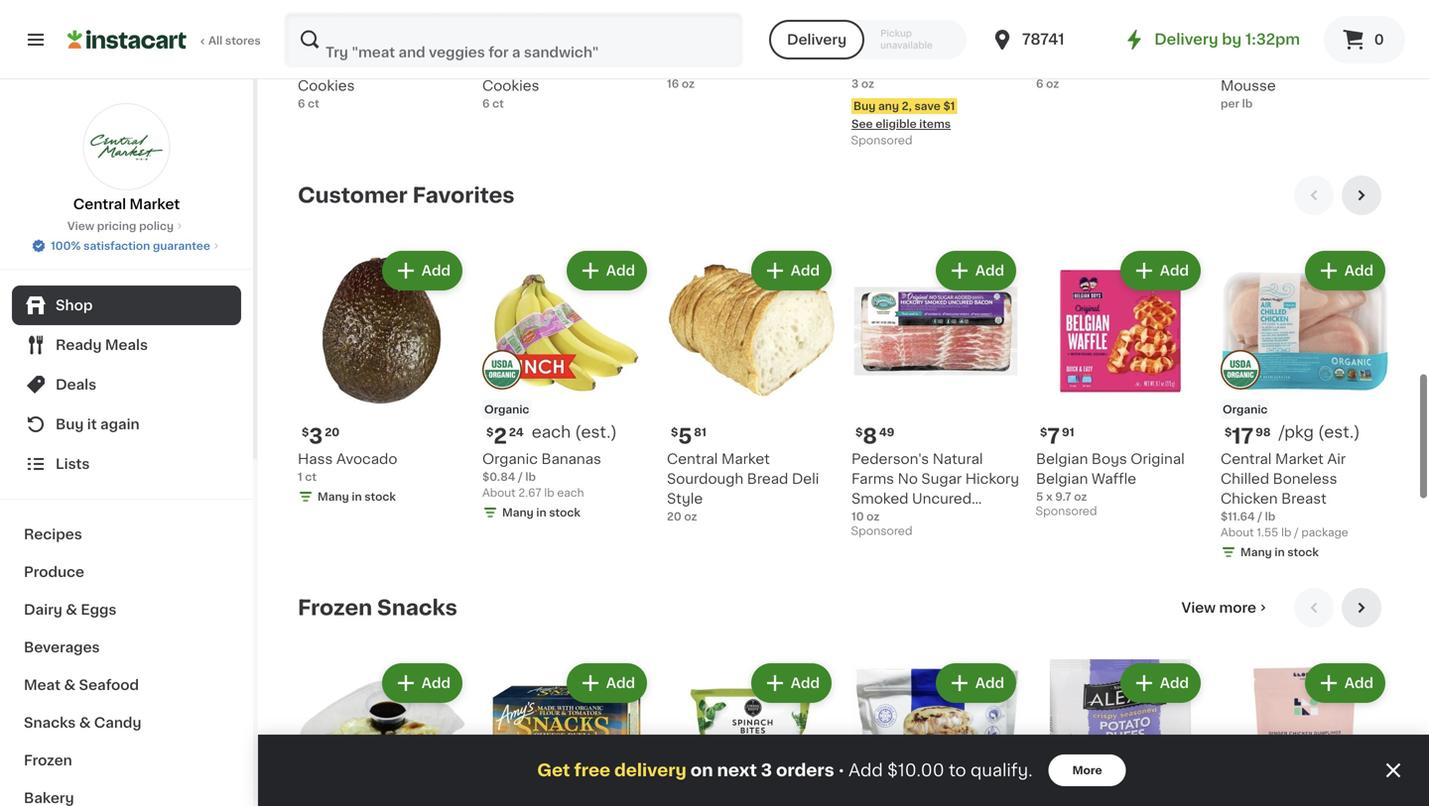 Task type: vqa. For each thing, say whether or not it's contained in the screenshot.
17's 98
yes



Task type: describe. For each thing, give the bounding box(es) containing it.
meals
[[105, 338, 148, 352]]

0 horizontal spatial stock
[[364, 492, 396, 502]]

2,
[[902, 101, 912, 111]]

product group containing 4
[[851, 0, 1020, 152]]

central for cookies
[[298, 39, 349, 53]]

0 vertical spatial each
[[532, 425, 571, 440]]

pederson's natural farms no sugar hickory smoked uncured bacon, no gestation crates
[[851, 452, 1019, 546]]

market for 16
[[721, 39, 770, 53]]

cookies inside central market chewy crystallized ginger cookies 6 ct
[[482, 79, 539, 93]]

central for boneless
[[1221, 452, 1272, 466]]

bacon,
[[851, 512, 900, 526]]

view more
[[1181, 601, 1256, 615]]

market for ginger
[[537, 39, 585, 53]]

produce
[[24, 566, 84, 580]]

17
[[1232, 426, 1254, 447]]

qualify.
[[971, 763, 1033, 780]]

/pkg
[[1279, 425, 1314, 440]]

alyssa's
[[1036, 39, 1093, 53]]

78741
[[1022, 32, 1065, 47]]

0
[[1374, 33, 1384, 47]]

breakfast
[[667, 59, 733, 73]]

customer
[[298, 185, 408, 206]]

in for 17
[[1275, 547, 1285, 558]]

organic for 17
[[1223, 404, 1268, 415]]

delivery button
[[769, 20, 864, 60]]

tart
[[903, 59, 930, 73]]

100% satisfaction guarantee
[[51, 241, 210, 252]]

$1
[[943, 101, 955, 111]]

cookies inside the central market chocolate chunk cookies 6 ct
[[298, 79, 355, 93]]

$ 17 98
[[1225, 426, 1271, 447]]

product group containing 17
[[1221, 247, 1389, 564]]

stock for 17
[[1287, 547, 1319, 558]]

breast
[[1281, 492, 1327, 506]]

bread for 6
[[737, 59, 778, 73]]

buy for buy it again
[[56, 418, 84, 432]]

chocolate inside 6 central market mini anthony's chocolate mousse per lb
[[1294, 59, 1367, 73]]

beverages link
[[12, 629, 241, 667]]

ct inside central market chewy crystallized ginger cookies 6 ct
[[492, 98, 504, 109]]

$ for pederson's natural farms no sugar hickory smoked uncured bacon, no gestation crates
[[855, 427, 863, 438]]

dairy & eggs link
[[12, 591, 241, 629]]

ct inside the central market chocolate chunk cookies 6 ct
[[308, 98, 319, 109]]

view pricing policy
[[67, 221, 174, 232]]

hass
[[298, 452, 333, 466]]

many for 2
[[502, 507, 534, 518]]

stock for 2
[[549, 507, 580, 518]]

chicken
[[1221, 492, 1278, 506]]

recipes link
[[12, 516, 241, 554]]

& for snacks
[[79, 716, 91, 730]]

frozen snacks
[[298, 598, 457, 619]]

meat & seafood
[[24, 679, 139, 693]]

$ for belgian boys original belgian waffle
[[1040, 427, 1047, 438]]

/ inside organic bananas $0.84 / lb about 2.67 lb each
[[518, 472, 523, 483]]

bread for 5
[[747, 472, 788, 486]]

satisfaction
[[84, 241, 150, 252]]

$ 3 20
[[302, 426, 340, 447]]

organic inside organic bananas $0.84 / lb about 2.67 lb each
[[482, 452, 538, 466]]

deals
[[56, 378, 96, 392]]

view pricing policy link
[[67, 218, 186, 234]]

boneless
[[1273, 472, 1337, 486]]

about inside organic bananas $0.84 / lb about 2.67 lb each
[[482, 488, 516, 498]]

market inside "link"
[[130, 197, 180, 211]]

1 horizontal spatial snacks
[[377, 598, 457, 619]]

each inside organic bananas $0.84 / lb about 2.67 lb each
[[557, 488, 584, 498]]

recipes
[[24, 528, 82, 542]]

ready meals button
[[12, 325, 241, 365]]

get free delivery on next 3 orders • add $10.00 to qualify.
[[537, 763, 1033, 780]]

$ 9 31 for central market chocolate chunk cookies
[[302, 13, 338, 34]]

frozen for frozen snacks
[[298, 598, 372, 619]]

lb up 2.67
[[525, 472, 536, 483]]

oz inside hail merry meyer lemon tart 3 oz
[[861, 78, 874, 89]]

31 for central market chewy crystallized ginger cookies
[[510, 14, 522, 25]]

market for deli
[[721, 452, 770, 466]]

all stores
[[208, 35, 261, 46]]

20 inside central market sourdough bread deli style 20 oz
[[667, 511, 681, 522]]

$2.24 each (estimated) element
[[482, 424, 651, 449]]

merry
[[882, 39, 923, 53]]

more button
[[1048, 755, 1126, 787]]

central market logo image
[[83, 103, 170, 191]]

bakery
[[24, 792, 74, 806]]

100%
[[51, 241, 81, 252]]

oz inside central market breakfast bread 16 oz
[[682, 78, 695, 89]]

again
[[100, 418, 140, 432]]

waffle
[[1092, 472, 1136, 486]]

3 for 4
[[851, 78, 859, 89]]

delivery for delivery
[[787, 33, 847, 47]]

$ for central market sourdough bread deli style
[[671, 427, 678, 438]]

deals link
[[12, 365, 241, 405]]

$ inside $ 2 24
[[486, 427, 494, 438]]

organic for 2
[[484, 404, 529, 415]]

item carousel region containing frozen snacks
[[298, 588, 1389, 807]]

shop
[[56, 299, 93, 313]]

package
[[1301, 527, 1348, 538]]

all stores link
[[67, 12, 262, 67]]

ready meals
[[56, 338, 148, 352]]

1 vertical spatial /
[[1258, 511, 1262, 522]]

lb right 1.55
[[1281, 527, 1291, 538]]

product group containing 8
[[851, 247, 1020, 546]]

3 inside the item carousel region
[[309, 426, 323, 447]]

view for view pricing policy
[[67, 221, 94, 232]]

hail
[[851, 39, 878, 53]]

4
[[863, 13, 877, 34]]

0 vertical spatial no
[[898, 472, 918, 486]]

each (est.)
[[532, 425, 617, 440]]

hass avocado 1 ct
[[298, 452, 397, 483]]

x
[[1046, 492, 1052, 502]]

ready meals link
[[12, 325, 241, 365]]

many for 17
[[1240, 547, 1272, 558]]

$ for hass avocado
[[302, 427, 309, 438]]

6 inside central market chewy crystallized ginger cookies 6 ct
[[482, 98, 490, 109]]

buy it again link
[[12, 405, 241, 445]]

hail merry meyer lemon tart 3 oz
[[851, 39, 971, 89]]

Search field
[[286, 14, 741, 65]]

frozen link
[[12, 742, 241, 780]]

crates
[[851, 532, 898, 546]]

product group containing 2
[[482, 247, 651, 525]]

dairy
[[24, 603, 62, 617]]

central market
[[73, 197, 180, 211]]

dairy & eggs
[[24, 603, 117, 617]]

favorites
[[412, 185, 515, 206]]

2 horizontal spatial /
[[1294, 527, 1299, 538]]

bananas
[[541, 452, 601, 466]]

it
[[87, 418, 97, 432]]

more
[[1072, 766, 1102, 777]]

chunk
[[374, 59, 418, 73]]

get
[[537, 763, 570, 780]]

vegan
[[1094, 59, 1138, 73]]

& for dairy
[[66, 603, 77, 617]]

frozen for frozen
[[24, 754, 72, 768]]

0 horizontal spatial in
[[352, 492, 362, 502]]

all
[[208, 35, 223, 46]]

sourdough
[[667, 472, 743, 486]]

$ for hail merry meyer lemon tart
[[855, 14, 863, 25]]

ready
[[56, 338, 102, 352]]

$ for central market chocolate chunk cookies
[[302, 14, 309, 25]]

& for meat
[[64, 679, 76, 693]]

sponsored badge image for 7
[[1036, 506, 1096, 518]]

16
[[667, 78, 679, 89]]

1 vertical spatial no
[[903, 512, 923, 526]]

$ 4 99
[[855, 13, 895, 34]]

0 vertical spatial many
[[318, 492, 349, 502]]



Task type: locate. For each thing, give the bounding box(es) containing it.
98 inside $ 6 98
[[694, 14, 710, 25]]

0 vertical spatial &
[[66, 603, 77, 617]]

78741 button
[[990, 12, 1109, 67]]

sponsored badge image down eligible
[[851, 135, 911, 147]]

central down the $ 5 81
[[667, 452, 718, 466]]

smoked
[[851, 492, 908, 506]]

belgian down "$ 7 91"
[[1036, 452, 1088, 466]]

$ inside $ 17 98
[[1225, 427, 1232, 438]]

many in stock
[[318, 492, 396, 502], [502, 507, 580, 518], [1240, 547, 1319, 558]]

0 vertical spatial stock
[[364, 492, 396, 502]]

instacart logo image
[[67, 28, 187, 52]]

0 horizontal spatial snacks
[[24, 716, 76, 730]]

product group
[[851, 0, 1020, 152], [298, 247, 466, 509], [482, 247, 651, 525], [667, 247, 836, 525], [851, 247, 1020, 546], [1036, 247, 1205, 523], [1221, 247, 1389, 564], [298, 660, 466, 807], [482, 660, 651, 807], [667, 660, 836, 807], [851, 660, 1020, 807], [1036, 660, 1205, 807], [1221, 660, 1389, 807]]

item carousel region containing customer favorites
[[298, 175, 1389, 572]]

$ for central market chewy crystallized ginger cookies
[[486, 14, 494, 25]]

oz right 10
[[867, 511, 880, 522]]

market inside central market breakfast bread 16 oz
[[721, 39, 770, 53]]

3 inside treatment tracker modal dialog
[[761, 763, 772, 780]]

5 left 81
[[678, 426, 692, 447]]

lists link
[[12, 445, 241, 484]]

1 vertical spatial 3
[[309, 426, 323, 447]]

product group containing 5
[[667, 247, 836, 525]]

delivery for delivery by 1:32pm
[[1154, 32, 1218, 47]]

$ inside $ 4 99
[[855, 14, 863, 25]]

stock down organic bananas $0.84 / lb about 2.67 lb each
[[549, 507, 580, 518]]

many in stock down hass avocado 1 ct
[[318, 492, 396, 502]]

1 item carousel region from the top
[[298, 175, 1389, 572]]

view up 100%
[[67, 221, 94, 232]]

chocolate down the mini
[[1294, 59, 1367, 73]]

2 horizontal spatial cookies
[[1096, 39, 1153, 53]]

5 left x
[[1036, 492, 1043, 502]]

delivery
[[614, 763, 687, 780]]

1 belgian from the top
[[1036, 452, 1088, 466]]

7
[[1047, 426, 1060, 447]]

0 vertical spatial frozen
[[298, 598, 372, 619]]

buy for buy any 2, save $1 see eligible items
[[853, 101, 876, 111]]

1 vertical spatial stock
[[549, 507, 580, 518]]

98 right 17
[[1256, 427, 1271, 438]]

3 inside hail merry meyer lemon tart 3 oz
[[851, 78, 859, 89]]

$ left "49"
[[855, 427, 863, 438]]

central up pricing
[[73, 197, 126, 211]]

$ 8 49
[[855, 426, 894, 447]]

3 for on next 3 orders
[[761, 763, 772, 780]]

market for cookies
[[352, 39, 401, 53]]

$ inside the $ 5 81
[[671, 427, 678, 438]]

2 vertical spatial many
[[1240, 547, 1272, 558]]

5
[[678, 426, 692, 447], [1036, 492, 1043, 502]]

many in stock for 17
[[1240, 547, 1319, 558]]

1 horizontal spatial cookies
[[482, 79, 539, 93]]

0 horizontal spatial 5
[[678, 426, 692, 447]]

0 vertical spatial /
[[518, 472, 523, 483]]

1 chocolate from the left
[[298, 59, 370, 73]]

98 inside $ 17 98
[[1256, 427, 1271, 438]]

market left the mini
[[1275, 39, 1324, 53]]

ct inside hass avocado 1 ct
[[305, 472, 317, 483]]

buy
[[853, 101, 876, 111], [56, 418, 84, 432]]

each down bananas on the left
[[557, 488, 584, 498]]

market inside central market chewy crystallized ginger cookies 6 ct
[[537, 39, 585, 53]]

beverages
[[24, 641, 100, 655]]

sponsored badge image down 9.7
[[1036, 506, 1096, 518]]

sponsored badge image down bacon,
[[851, 526, 911, 538]]

pricing
[[97, 221, 136, 232]]

produce link
[[12, 554, 241, 591]]

0 horizontal spatial frozen
[[24, 754, 72, 768]]

2 vertical spatial /
[[1294, 527, 1299, 538]]

1 vertical spatial 98
[[1256, 427, 1271, 438]]

31 up crystallized on the left of the page
[[510, 14, 522, 25]]

1 vertical spatial frozen
[[24, 754, 72, 768]]

0 vertical spatial 5
[[678, 426, 692, 447]]

98 up breakfast
[[694, 14, 710, 25]]

(est.) for 17
[[1318, 425, 1360, 440]]

20 inside $ 3 20
[[325, 427, 340, 438]]

pederson's
[[851, 452, 929, 466]]

0 vertical spatial about
[[482, 488, 516, 498]]

1 horizontal spatial (est.)
[[1318, 425, 1360, 440]]

seafood
[[79, 679, 139, 693]]

31 for central market chocolate chunk cookies
[[325, 14, 338, 25]]

market up boneless at the right bottom
[[1275, 452, 1324, 466]]

central market breakfast bread 16 oz
[[667, 39, 778, 89]]

2 31 from the left
[[510, 14, 522, 25]]

$ 6 98
[[671, 13, 710, 34]]

market up chunk
[[352, 39, 401, 53]]

99
[[879, 14, 895, 25]]

2 horizontal spatial many
[[1240, 547, 1272, 558]]

central inside the central market chocolate chunk cookies 6 ct
[[298, 39, 349, 53]]

oz down healthy
[[1046, 78, 1059, 89]]

0 horizontal spatial view
[[67, 221, 94, 232]]

1 horizontal spatial view
[[1181, 601, 1216, 615]]

snacks & candy link
[[12, 705, 241, 742]]

2 horizontal spatial stock
[[1287, 547, 1319, 558]]

(est.) for 2
[[575, 425, 617, 440]]

/pkg (est.)
[[1279, 425, 1360, 440]]

2 belgian from the top
[[1036, 472, 1088, 486]]

98 for 17
[[1256, 427, 1271, 438]]

healthy
[[1036, 59, 1091, 73]]

service type group
[[769, 20, 966, 60]]

1 horizontal spatial 3
[[761, 763, 772, 780]]

2 vertical spatial &
[[79, 716, 91, 730]]

delivery by 1:32pm link
[[1123, 28, 1300, 52]]

/ up 1.55
[[1258, 511, 1262, 522]]

0 horizontal spatial chocolate
[[298, 59, 370, 73]]

organic up the 24 at the left bottom of page
[[484, 404, 529, 415]]

5 inside belgian boys original belgian waffle 5 x 9.7 oz
[[1036, 492, 1043, 502]]

uncured
[[912, 492, 972, 506]]

1 horizontal spatial 20
[[667, 511, 681, 522]]

9 for central market chocolate chunk cookies
[[309, 13, 323, 34]]

$0.84
[[482, 472, 515, 483]]

1 horizontal spatial /
[[1258, 511, 1262, 522]]

0 vertical spatial bread
[[737, 59, 778, 73]]

(est.) inside $17.98 per package (estimated) element
[[1318, 425, 1360, 440]]

6 inside the central market chocolate chunk cookies 6 ct
[[298, 98, 305, 109]]

(est.) up bananas on the left
[[575, 425, 617, 440]]

2 vertical spatial 3
[[761, 763, 772, 780]]

1 (est.) from the left
[[575, 425, 617, 440]]

1 vertical spatial bread
[[747, 472, 788, 486]]

stock down package
[[1287, 547, 1319, 558]]

delivery inside button
[[787, 33, 847, 47]]

central inside central market chewy crystallized ginger cookies 6 ct
[[482, 39, 533, 53]]

in down hass avocado 1 ct
[[352, 492, 362, 502]]

& right meat
[[64, 679, 76, 693]]

chocolate left chunk
[[298, 59, 370, 73]]

guarantee
[[153, 241, 210, 252]]

product group containing 7
[[1036, 247, 1205, 523]]

$ up breakfast
[[671, 14, 678, 25]]

market inside 6 central market mini anthony's chocolate mousse per lb
[[1275, 39, 1324, 53]]

cookies inside 6 alyssa's cookies healthy vegan bites 6 oz
[[1096, 39, 1153, 53]]

view left more
[[1181, 601, 1216, 615]]

3 down lemon
[[851, 78, 859, 89]]

central market sourdough bread deli style 20 oz
[[667, 452, 819, 522]]

in
[[352, 492, 362, 502], [536, 507, 546, 518], [1275, 547, 1285, 558]]

1 vertical spatial 5
[[1036, 492, 1043, 502]]

no down pederson's
[[898, 472, 918, 486]]

no down uncured
[[903, 512, 923, 526]]

$ 9 31 for central market chewy crystallized ginger cookies
[[486, 13, 522, 34]]

(est.)
[[575, 425, 617, 440], [1318, 425, 1360, 440]]

1 vertical spatial about
[[1221, 527, 1254, 538]]

0 vertical spatial 3
[[851, 78, 859, 89]]

0 horizontal spatial 20
[[325, 427, 340, 438]]

$ up the hass
[[302, 427, 309, 438]]

(est.) up air
[[1318, 425, 1360, 440]]

$ up crystallized on the left of the page
[[486, 14, 494, 25]]

1 horizontal spatial 5
[[1036, 492, 1043, 502]]

central for deli
[[667, 452, 718, 466]]

central up crystallized on the left of the page
[[482, 39, 533, 53]]

1 horizontal spatial stock
[[549, 507, 580, 518]]

each up bananas on the left
[[532, 425, 571, 440]]

0 horizontal spatial cookies
[[298, 79, 355, 93]]

per
[[1221, 98, 1239, 109]]

10 oz
[[851, 511, 880, 522]]

1 vertical spatial in
[[536, 507, 546, 518]]

central market air chilled boneless chicken breast $11.64 / lb about 1.55 lb / package
[[1221, 452, 1348, 538]]

0 vertical spatial many in stock
[[318, 492, 396, 502]]

31 up the central market chocolate chunk cookies 6 ct at the left top of the page
[[325, 14, 338, 25]]

1 horizontal spatial frozen
[[298, 598, 372, 619]]

0 horizontal spatial many in stock
[[318, 492, 396, 502]]

many down hass avocado 1 ct
[[318, 492, 349, 502]]

0 horizontal spatial many
[[318, 492, 349, 502]]

2.67
[[518, 488, 541, 498]]

3 right next
[[761, 763, 772, 780]]

1 31 from the left
[[325, 14, 338, 25]]

frozen
[[298, 598, 372, 619], [24, 754, 72, 768]]

buy up see
[[853, 101, 876, 111]]

1 vertical spatial belgian
[[1036, 472, 1088, 486]]

lb inside 6 central market mini anthony's chocolate mousse per lb
[[1242, 98, 1253, 109]]

1 vertical spatial many in stock
[[502, 507, 580, 518]]

$ 9 31 up the central market chocolate chunk cookies 6 ct at the left top of the page
[[302, 13, 338, 34]]

central inside 6 central market mini anthony's chocolate mousse per lb
[[1221, 39, 1272, 53]]

belgian up 9.7
[[1036, 472, 1088, 486]]

central inside "link"
[[73, 197, 126, 211]]

many down 1.55
[[1240, 547, 1272, 558]]

air
[[1327, 452, 1346, 466]]

lb up 1.55
[[1265, 511, 1275, 522]]

market up ginger
[[537, 39, 585, 53]]

1 vertical spatial each
[[557, 488, 584, 498]]

20
[[325, 427, 340, 438], [667, 511, 681, 522]]

central
[[298, 39, 349, 53], [482, 39, 533, 53], [667, 39, 718, 53], [1221, 39, 1272, 53], [73, 197, 126, 211], [667, 452, 718, 466], [1221, 452, 1272, 466]]

$ left 91
[[1040, 427, 1047, 438]]

$ inside $ 3 20
[[302, 427, 309, 438]]

by
[[1222, 32, 1242, 47]]

oz inside 6 alyssa's cookies healthy vegan bites 6 oz
[[1046, 78, 1059, 89]]

6 inside 6 central market mini anthony's chocolate mousse per lb
[[1232, 13, 1246, 34]]

20 down style
[[667, 511, 681, 522]]

chocolate inside the central market chocolate chunk cookies 6 ct
[[298, 59, 370, 73]]

1
[[298, 472, 302, 483]]

$ up the central market chocolate chunk cookies 6 ct at the left top of the page
[[302, 14, 309, 25]]

delivery up the bites
[[1154, 32, 1218, 47]]

6
[[678, 13, 692, 34], [1047, 13, 1062, 34], [1232, 13, 1246, 34], [1036, 78, 1043, 89], [298, 98, 305, 109], [482, 98, 490, 109]]

central for 16
[[667, 39, 718, 53]]

organic bananas $0.84 / lb about 2.67 lb each
[[482, 452, 601, 498]]

0 vertical spatial 20
[[325, 427, 340, 438]]

farms
[[851, 472, 894, 486]]

buy inside the buy any 2, save $1 see eligible items
[[853, 101, 876, 111]]

$ inside "$ 7 91"
[[1040, 427, 1047, 438]]

buy left it
[[56, 418, 84, 432]]

bread right breakfast
[[737, 59, 778, 73]]

1 $ 9 31 from the left
[[302, 13, 338, 34]]

3 up the hass
[[309, 426, 323, 447]]

0 horizontal spatial 9
[[309, 13, 323, 34]]

free
[[574, 763, 610, 780]]

snacks inside snacks & candy link
[[24, 716, 76, 730]]

bread left deli
[[747, 472, 788, 486]]

1 horizontal spatial $ 9 31
[[486, 13, 522, 34]]

1 horizontal spatial in
[[536, 507, 546, 518]]

bread
[[737, 59, 778, 73], [747, 472, 788, 486]]

None search field
[[284, 12, 743, 67]]

market up breakfast
[[721, 39, 770, 53]]

0 vertical spatial buy
[[853, 101, 876, 111]]

central inside central market sourdough bread deli style 20 oz
[[667, 452, 718, 466]]

market up policy on the left of page
[[130, 197, 180, 211]]

view inside 'view more' popup button
[[1181, 601, 1216, 615]]

/ up 2.67
[[518, 472, 523, 483]]

10
[[851, 511, 864, 522]]

0 horizontal spatial 31
[[325, 14, 338, 25]]

1 horizontal spatial many
[[502, 507, 534, 518]]

$ up chilled
[[1225, 427, 1232, 438]]

0 horizontal spatial (est.)
[[575, 425, 617, 440]]

market inside "central market air chilled boneless chicken breast $11.64 / lb about 1.55 lb / package"
[[1275, 452, 1324, 466]]

market up sourdough
[[721, 452, 770, 466]]

item badge image
[[1221, 350, 1260, 390]]

organic up 17
[[1223, 404, 1268, 415]]

oz inside belgian boys original belgian waffle 5 x 9.7 oz
[[1074, 492, 1087, 502]]

belgian boys original belgian waffle 5 x 9.7 oz
[[1036, 452, 1185, 502]]

1 vertical spatial item carousel region
[[298, 588, 1389, 807]]

$17.98 per package (estimated) element
[[1221, 424, 1389, 449]]

2 vertical spatial in
[[1275, 547, 1285, 558]]

1 horizontal spatial delivery
[[1154, 32, 1218, 47]]

2 vertical spatial stock
[[1287, 547, 1319, 558]]

1 horizontal spatial many in stock
[[502, 507, 580, 518]]

view inside view pricing policy link
[[67, 221, 94, 232]]

central for ginger
[[482, 39, 533, 53]]

2 $ 9 31 from the left
[[486, 13, 522, 34]]

lb
[[1242, 98, 1253, 109], [525, 472, 536, 483], [544, 488, 554, 498], [1265, 511, 1275, 522], [1281, 527, 1291, 538]]

delivery by 1:32pm
[[1154, 32, 1300, 47]]

91
[[1062, 427, 1074, 438]]

$ left the 24 at the left bottom of page
[[486, 427, 494, 438]]

save
[[914, 101, 941, 111]]

0 horizontal spatial 3
[[309, 426, 323, 447]]

2 vertical spatial many in stock
[[1240, 547, 1319, 558]]

1 vertical spatial &
[[64, 679, 76, 693]]

chocolate
[[298, 59, 370, 73], [1294, 59, 1367, 73]]

lb right per
[[1242, 98, 1253, 109]]

add inside treatment tracker modal dialog
[[848, 763, 883, 780]]

about down $0.84
[[482, 488, 516, 498]]

1 vertical spatial many
[[502, 507, 534, 518]]

sponsored badge image for 8
[[851, 526, 911, 538]]

2 item carousel region from the top
[[298, 588, 1389, 807]]

product group containing 3
[[298, 247, 466, 509]]

0 vertical spatial snacks
[[377, 598, 457, 619]]

0 horizontal spatial 98
[[694, 14, 710, 25]]

•
[[838, 763, 845, 779]]

$ 9 31 up crystallized on the left of the page
[[486, 13, 522, 34]]

snacks & candy
[[24, 716, 141, 730]]

orders
[[776, 763, 834, 780]]

0 horizontal spatial about
[[482, 488, 516, 498]]

lb right 2.67
[[544, 488, 554, 498]]

3
[[851, 78, 859, 89], [309, 426, 323, 447], [761, 763, 772, 780]]

1 vertical spatial buy
[[56, 418, 84, 432]]

2 horizontal spatial many in stock
[[1240, 547, 1319, 558]]

snacks
[[377, 598, 457, 619], [24, 716, 76, 730]]

0 horizontal spatial /
[[518, 472, 523, 483]]

any
[[878, 101, 899, 111]]

oz down lemon
[[861, 78, 874, 89]]

crystallized
[[482, 59, 565, 73]]

bread inside central market sourdough bread deli style 20 oz
[[747, 472, 788, 486]]

central market link
[[73, 103, 180, 214]]

1 horizontal spatial buy
[[853, 101, 876, 111]]

2 chocolate from the left
[[1294, 59, 1367, 73]]

1 vertical spatial 20
[[667, 511, 681, 522]]

1 vertical spatial view
[[1181, 601, 1216, 615]]

meyer
[[926, 39, 971, 53]]

1 horizontal spatial 9
[[494, 13, 508, 34]]

0 vertical spatial belgian
[[1036, 452, 1088, 466]]

0 vertical spatial item carousel region
[[298, 175, 1389, 572]]

1 horizontal spatial 98
[[1256, 427, 1271, 438]]

9 up the central market chocolate chunk cookies 6 ct at the left top of the page
[[309, 13, 323, 34]]

item badge image
[[482, 350, 522, 390]]

many in stock for 2
[[502, 507, 580, 518]]

stores
[[225, 35, 261, 46]]

/ left package
[[1294, 527, 1299, 538]]

1:32pm
[[1245, 32, 1300, 47]]

oz right 16
[[682, 78, 695, 89]]

in for 2
[[536, 507, 546, 518]]

$ inside the $ 8 49
[[855, 427, 863, 438]]

2 9 from the left
[[494, 13, 508, 34]]

$
[[302, 14, 309, 25], [486, 14, 494, 25], [671, 14, 678, 25], [855, 14, 863, 25], [302, 427, 309, 438], [486, 427, 494, 438], [671, 427, 678, 438], [855, 427, 863, 438], [1040, 427, 1047, 438], [1225, 427, 1232, 438]]

0 vertical spatial sponsored badge image
[[851, 135, 911, 147]]

market inside central market sourdough bread deli style 20 oz
[[721, 452, 770, 466]]

sponsored badge image
[[851, 135, 911, 147], [1036, 506, 1096, 518], [851, 526, 911, 538]]

1 vertical spatial sponsored badge image
[[1036, 506, 1096, 518]]

central inside central market breakfast bread 16 oz
[[667, 39, 718, 53]]

frozen inside frozen "link"
[[24, 754, 72, 768]]

0 vertical spatial view
[[67, 221, 94, 232]]

stock down avocado
[[364, 492, 396, 502]]

about down $11.64
[[1221, 527, 1254, 538]]

boys
[[1092, 452, 1127, 466]]

98 for 6
[[694, 14, 710, 25]]

central inside "central market air chilled boneless chicken breast $11.64 / lb about 1.55 lb / package"
[[1221, 452, 1272, 466]]

market inside the central market chocolate chunk cookies 6 ct
[[352, 39, 401, 53]]

central right stores
[[298, 39, 349, 53]]

9 up crystallized on the left of the page
[[494, 13, 508, 34]]

delivery left hail
[[787, 33, 847, 47]]

100% satisfaction guarantee button
[[31, 234, 222, 254]]

20 up the hass
[[325, 427, 340, 438]]

organic up $0.84
[[482, 452, 538, 466]]

next
[[717, 763, 757, 780]]

$ 9 31
[[302, 13, 338, 34], [486, 13, 522, 34]]

in down 2.67
[[536, 507, 546, 518]]

sugar
[[921, 472, 962, 486]]

1 horizontal spatial chocolate
[[1294, 59, 1367, 73]]

0 vertical spatial 98
[[694, 14, 710, 25]]

treatment tracker modal dialog
[[258, 735, 1429, 807]]

avocado
[[336, 452, 397, 466]]

1 9 from the left
[[309, 13, 323, 34]]

1 vertical spatial snacks
[[24, 716, 76, 730]]

about inside "central market air chilled boneless chicken breast $11.64 / lb about 1.55 lb / package"
[[1221, 527, 1254, 538]]

0 vertical spatial in
[[352, 492, 362, 502]]

many in stock down 2.67
[[502, 507, 580, 518]]

& left eggs
[[66, 603, 77, 617]]

buy inside buy it again link
[[56, 418, 84, 432]]

deli
[[792, 472, 819, 486]]

central up chilled
[[1221, 452, 1272, 466]]

original
[[1131, 452, 1185, 466]]

oz down style
[[684, 511, 697, 522]]

2 horizontal spatial 3
[[851, 78, 859, 89]]

many down 2.67
[[502, 507, 534, 518]]

$ 5 81
[[671, 426, 706, 447]]

2 vertical spatial sponsored badge image
[[851, 526, 911, 538]]

see
[[851, 118, 873, 129]]

8
[[863, 426, 877, 447]]

2 (est.) from the left
[[1318, 425, 1360, 440]]

$ up hail
[[855, 14, 863, 25]]

& left candy
[[79, 716, 91, 730]]

0 horizontal spatial $ 9 31
[[302, 13, 338, 34]]

central up anthony's
[[1221, 39, 1272, 53]]

in down 1.55
[[1275, 547, 1285, 558]]

0 horizontal spatial delivery
[[787, 33, 847, 47]]

mousse
[[1221, 79, 1276, 93]]

market for boneless
[[1275, 452, 1324, 466]]

$ for central market breakfast bread
[[671, 14, 678, 25]]

$ left 81
[[671, 427, 678, 438]]

many in stock down 1.55
[[1240, 547, 1319, 558]]

view for view more
[[1181, 601, 1216, 615]]

0 horizontal spatial buy
[[56, 418, 84, 432]]

1 horizontal spatial about
[[1221, 527, 1254, 538]]

$ 7 91
[[1040, 426, 1074, 447]]

item carousel region
[[298, 175, 1389, 572], [298, 588, 1389, 807]]

bread inside central market breakfast bread 16 oz
[[737, 59, 778, 73]]

(est.) inside $2.24 each (estimated) element
[[575, 425, 617, 440]]

2 horizontal spatial in
[[1275, 547, 1285, 558]]

oz right 9.7
[[1074, 492, 1087, 502]]

eggs
[[81, 603, 117, 617]]

1 horizontal spatial 31
[[510, 14, 522, 25]]

oz inside central market sourdough bread deli style 20 oz
[[684, 511, 697, 522]]

central market chewy crystallized ginger cookies 6 ct
[[482, 39, 637, 109]]

view
[[67, 221, 94, 232], [1181, 601, 1216, 615]]

$ inside $ 6 98
[[671, 14, 678, 25]]

central up breakfast
[[667, 39, 718, 53]]

&
[[66, 603, 77, 617], [64, 679, 76, 693], [79, 716, 91, 730]]

9 for central market chewy crystallized ginger cookies
[[494, 13, 508, 34]]

/
[[518, 472, 523, 483], [1258, 511, 1262, 522], [1294, 527, 1299, 538]]



